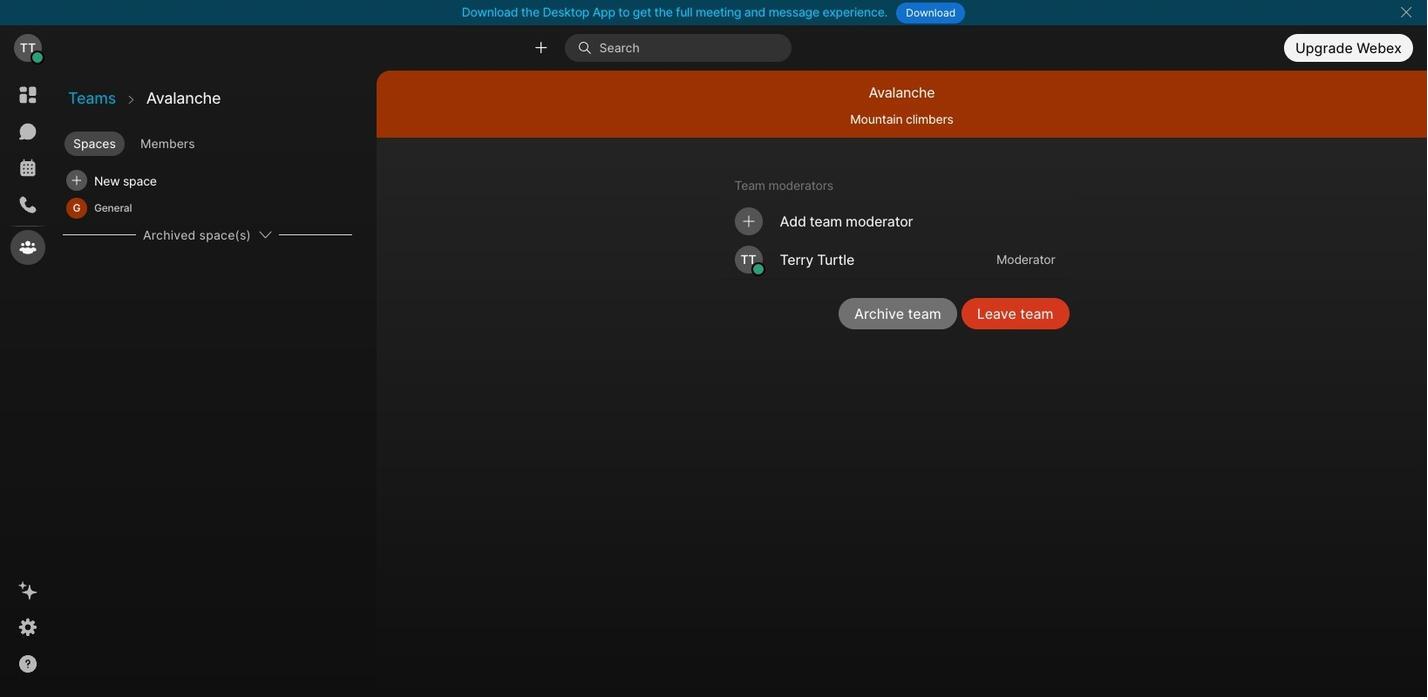 Task type: locate. For each thing, give the bounding box(es) containing it.
2 horizontal spatial wrapper image
[[752, 264, 765, 276]]

webex tab list
[[10, 78, 45, 265]]

0 horizontal spatial wrapper image
[[32, 52, 44, 64]]

1 vertical spatial wrapper image
[[740, 213, 757, 230]]

dashboard image
[[17, 85, 38, 106]]

wrapper image
[[579, 41, 600, 55], [32, 52, 44, 64], [752, 264, 765, 276]]

terry turtle list item
[[721, 241, 1070, 279]]

teams, has no new notifications image
[[17, 237, 38, 258]]

0 horizontal spatial wrapper image
[[70, 174, 84, 187]]

tab list
[[61, 125, 375, 158]]

cancel_16 image
[[1400, 5, 1414, 19]]

0 vertical spatial wrapper image
[[70, 174, 84, 187]]

calls image
[[17, 194, 38, 215]]

list item
[[63, 167, 352, 194]]

team moderators list
[[721, 202, 1070, 280]]

1 horizontal spatial wrapper image
[[740, 213, 757, 230]]

wrapper image inside terry turtle list item
[[752, 264, 765, 276]]

wrapper image inside add team moderator list item
[[740, 213, 757, 230]]

connect people image
[[533, 40, 550, 56]]

navigation
[[0, 71, 56, 698]]

wrapper image
[[70, 174, 84, 187], [740, 213, 757, 230]]

settings image
[[17, 617, 38, 638]]



Task type: describe. For each thing, give the bounding box(es) containing it.
1 horizontal spatial wrapper image
[[579, 41, 600, 55]]

wrapper image for terry turtle list item
[[740, 213, 757, 230]]

arrow down_16 image
[[258, 228, 272, 242]]

general list item
[[63, 194, 352, 222]]

help image
[[17, 654, 38, 675]]

meetings image
[[17, 158, 38, 179]]

messaging, has no new notifications image
[[17, 121, 38, 142]]

wrapper image for general "list item"
[[70, 174, 84, 187]]

what's new image
[[17, 581, 38, 602]]

add team moderator list item
[[721, 202, 1070, 241]]



Task type: vqa. For each thing, say whether or not it's contained in the screenshot.
Add people by name or email text box
no



